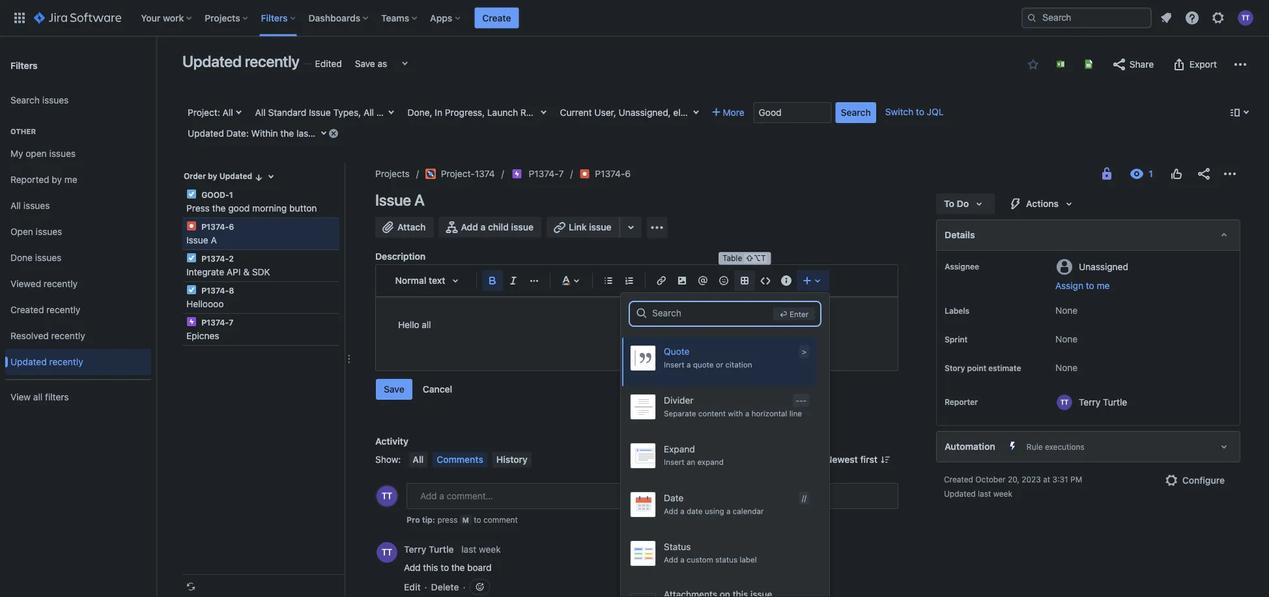 Task type: vqa. For each thing, say whether or not it's contained in the screenshot.
To in "dropdown button"
yes



Task type: locate. For each thing, give the bounding box(es) containing it.
add inside status add a custom status label
[[664, 556, 678, 565]]

1 vertical spatial p1374-7
[[199, 318, 234, 327]]

table ⇧⌥t
[[723, 254, 766, 263]]

status add a custom status label
[[664, 542, 757, 565]]

recently inside viewed recently link
[[44, 279, 78, 289]]

1 vertical spatial all
[[33, 392, 43, 403]]

recently for created recently link
[[46, 305, 80, 316]]

projects
[[205, 12, 240, 23], [375, 168, 410, 179]]

to
[[916, 107, 925, 117], [1086, 281, 1095, 291], [474, 516, 481, 525], [441, 563, 449, 573]]

0 horizontal spatial created
[[10, 305, 44, 316]]

0 horizontal spatial 1
[[229, 190, 233, 199]]

good
[[228, 203, 250, 214]]

within
[[251, 128, 278, 139]]

0 horizontal spatial p1374-6
[[199, 222, 234, 231]]

0 vertical spatial projects
[[205, 12, 240, 23]]

press
[[438, 516, 458, 525]]

view all filters
[[10, 392, 69, 403]]

issue a down bug image
[[186, 235, 217, 246]]

0 horizontal spatial terry
[[404, 545, 427, 555]]

by right reported
[[52, 174, 62, 185]]

last inside created october 20, 2023 at 3:31 pm updated last week
[[978, 490, 992, 499]]

search left switch
[[841, 107, 871, 118]]

issue inside add a child issue button
[[511, 222, 534, 233]]

p1374- up the epicnes
[[202, 318, 229, 327]]

project-1374 link
[[425, 166, 495, 182]]

me down my open issues link
[[64, 174, 77, 185]]

1 horizontal spatial last
[[462, 545, 477, 555]]

your work button
[[137, 7, 197, 28]]

a right with
[[746, 409, 750, 418]]

2 none from the top
[[1056, 334, 1078, 345]]

configure link
[[1157, 471, 1233, 491]]

2 vertical spatial last
[[462, 545, 477, 555]]

rule executions
[[1027, 443, 1085, 452]]

1 horizontal spatial week
[[479, 545, 501, 555]]

1 horizontal spatial issue a
[[375, 191, 425, 209]]

all standard issue types,                                 all sub-task issue types,                                 bug,                                 epic,                                 story,                                 task
[[255, 107, 564, 118]]

add a child issue button
[[439, 217, 542, 238]]

all inside "description - main content area, start typing to enter text." text box
[[422, 320, 431, 330]]

1 vertical spatial turtle
[[1104, 397, 1128, 408]]

last
[[297, 128, 312, 139], [978, 490, 992, 499], [462, 545, 477, 555]]

to right assign
[[1086, 281, 1095, 291]]

date
[[664, 493, 684, 504]]

teams
[[381, 12, 409, 23]]

all issues link
[[5, 193, 151, 219]]

issue right link
[[589, 222, 612, 233]]

bug image
[[186, 221, 197, 231]]

reporter
[[945, 398, 978, 407]]

resolved
[[10, 331, 49, 342]]

2 issue from the left
[[589, 222, 612, 233]]

terry up the this
[[404, 545, 427, 555]]

0 vertical spatial none
[[1056, 305, 1078, 316]]

updated inside other group
[[10, 357, 47, 368]]

issues for search issues
[[42, 95, 69, 106]]

p1374-7 right epic image
[[529, 168, 564, 179]]

terry inside current user,                                 unassigned,                                 eloisefrancis23,                                 org-admins,                                 terry turtle dropdown button
[[796, 107, 818, 118]]

the for add this to the board
[[452, 563, 465, 573]]

1 horizontal spatial do
[[957, 198, 969, 209]]

insert down 'expand'
[[664, 458, 685, 467]]

configure
[[1183, 475, 1225, 486]]

0 vertical spatial 7
[[559, 168, 564, 179]]

0 horizontal spatial week
[[321, 128, 343, 139]]

0 horizontal spatial projects
[[205, 12, 240, 23]]

0 vertical spatial terry turtle
[[1079, 397, 1128, 408]]

3 - from the left
[[803, 396, 807, 405]]

date
[[687, 507, 703, 516]]

tip:
[[422, 516, 435, 525]]

popup element
[[621, 293, 830, 598]]

created for created october 20, 2023 at 3:31 pm updated last week
[[944, 475, 974, 484]]

types,
[[333, 107, 361, 118], [443, 107, 471, 118]]

filters right "projects" 'popup button'
[[261, 12, 288, 23]]

issue
[[309, 107, 331, 118], [418, 107, 440, 118], [375, 191, 411, 209], [186, 235, 208, 246]]

estimate
[[989, 364, 1022, 373]]

0 horizontal spatial to
[[621, 107, 631, 118]]

1 horizontal spatial 1
[[314, 128, 318, 139]]

types, up remove criteria image
[[333, 107, 361, 118]]

do
[[633, 107, 645, 118], [957, 198, 969, 209]]

a up p1374-2
[[211, 235, 217, 246]]

0 horizontal spatial search
[[10, 95, 40, 106]]

1 horizontal spatial terry
[[796, 107, 818, 118]]

search for search issues
[[10, 95, 40, 106]]

task left in at the left top of page
[[397, 107, 416, 118]]

1 vertical spatial projects
[[375, 168, 410, 179]]

issues for done issues
[[35, 253, 62, 263]]

projects right work
[[205, 12, 240, 23]]

automation
[[945, 442, 996, 452]]

quote
[[664, 346, 690, 357]]

0 horizontal spatial terry turtle
[[404, 545, 454, 555]]

filters up search issues
[[10, 60, 38, 71]]

0 horizontal spatial a
[[211, 235, 217, 246]]

edited
[[315, 58, 342, 69]]

0 horizontal spatial 7
[[229, 318, 234, 327]]

my open issues link
[[5, 141, 151, 167]]

issues inside "link"
[[42, 95, 69, 106]]

task image up helloooo
[[186, 285, 197, 295]]

table
[[723, 254, 743, 263]]

1 none from the top
[[1056, 305, 1078, 316]]

1 horizontal spatial created
[[944, 475, 974, 484]]

all right view
[[33, 392, 43, 403]]

task image up integrate
[[186, 253, 197, 263]]

2 horizontal spatial the
[[452, 563, 465, 573]]

turtle up add this to the board
[[429, 545, 454, 555]]

updated down resolved
[[10, 357, 47, 368]]

add left child
[[461, 222, 478, 233]]

p1374- right epic image
[[529, 168, 559, 179]]

a down status
[[681, 556, 685, 565]]

2 insert from the top
[[664, 458, 685, 467]]

2 vertical spatial week
[[479, 545, 501, 555]]

all inside button
[[413, 455, 424, 465]]

task image for helloooo
[[186, 285, 197, 295]]

issue up remove criteria image
[[309, 107, 331, 118]]

jira software image
[[34, 10, 121, 26], [34, 10, 121, 26]]

terry up automation element on the right of page
[[1079, 397, 1101, 408]]

banner
[[0, 0, 1270, 37]]

the
[[281, 128, 294, 139], [212, 203, 226, 214], [452, 563, 465, 573]]

all for all
[[413, 455, 424, 465]]

1 vertical spatial save
[[384, 384, 405, 395]]

issues up viewed recently
[[35, 253, 62, 263]]

1 horizontal spatial issue
[[589, 222, 612, 233]]

me inside other group
[[64, 174, 77, 185]]

normal text button
[[389, 267, 471, 295]]

last down october
[[978, 490, 992, 499]]

0 vertical spatial do
[[633, 107, 645, 118]]

save left as on the left of page
[[355, 58, 375, 69]]

p1374- for epicnes
[[202, 318, 229, 327]]

filters button
[[257, 7, 301, 28]]

1 horizontal spatial by
[[208, 172, 217, 181]]

p1374- up integrate
[[202, 254, 229, 263]]

1 horizontal spatial filters
[[261, 12, 288, 23]]

sidebar navigation image
[[142, 52, 171, 78]]

last down standard
[[297, 128, 312, 139]]

task image
[[186, 253, 197, 263], [186, 285, 197, 295]]

a
[[415, 191, 425, 209], [211, 235, 217, 246]]

1 vertical spatial search
[[841, 107, 871, 118]]

terry turtle up the this
[[404, 545, 454, 555]]

1 vertical spatial p1374-6
[[199, 222, 234, 231]]

me down unassigned
[[1097, 281, 1110, 291]]

Description - Main content area, start typing to enter text. text field
[[398, 317, 876, 349]]

all right hello
[[422, 320, 431, 330]]

do right test,
[[633, 107, 645, 118]]

0 vertical spatial issue a
[[375, 191, 425, 209]]

projects left the project 1374 "icon"
[[375, 168, 410, 179]]

project 1374 image
[[425, 169, 436, 179]]

insert inside the expand insert an expand
[[664, 458, 685, 467]]

the left "board"
[[452, 563, 465, 573]]

info panel image
[[779, 273, 795, 289]]

terry right the admins,
[[796, 107, 818, 118]]

recently down created recently link
[[51, 331, 85, 342]]

6
[[625, 168, 631, 179], [229, 222, 234, 231]]

do inside to do dropdown button
[[957, 198, 969, 209]]

project:
[[188, 107, 220, 118]]

⏎ enter
[[780, 310, 809, 319]]

or
[[716, 360, 724, 369]]

insert down quote
[[664, 360, 685, 369]]

comments
[[437, 455, 484, 465]]

1 vertical spatial a
[[211, 235, 217, 246]]

add left the this
[[404, 563, 421, 573]]

1 left remove criteria image
[[314, 128, 318, 139]]

1 vertical spatial me
[[1097, 281, 1110, 291]]

settings image
[[1211, 10, 1227, 26]]

profile image of terry turtle image
[[377, 486, 398, 507]]

0 vertical spatial p1374-6
[[595, 168, 631, 179]]

numbered list ⌘⇧7 image
[[622, 273, 637, 289]]

a left child
[[481, 222, 486, 233]]

1 horizontal spatial all
[[422, 320, 431, 330]]

0 vertical spatial 1
[[314, 128, 318, 139]]

add a child issue
[[461, 222, 534, 233]]

1 horizontal spatial search
[[841, 107, 871, 118]]

2 vertical spatial turtle
[[429, 545, 454, 555]]

0 horizontal spatial by
[[52, 174, 62, 185]]

other group
[[5, 113, 151, 379]]

task right story,
[[545, 107, 564, 118]]

filters
[[261, 12, 288, 23], [10, 60, 38, 71]]

menu bar
[[406, 452, 534, 468]]

0 vertical spatial task image
[[186, 253, 197, 263]]

help image
[[1185, 10, 1201, 26]]

1 vertical spatial terry turtle
[[404, 545, 454, 555]]

0 vertical spatial terry
[[796, 107, 818, 118]]

more
[[723, 107, 745, 118]]

the down good-1
[[212, 203, 226, 214]]

resolved recently
[[10, 331, 85, 342]]

p1374-6 right bug icon
[[595, 168, 631, 179]]

link issue button
[[547, 217, 621, 238]]

org-
[[743, 107, 761, 118]]

issues right "open"
[[36, 227, 62, 237]]

horizontal
[[752, 409, 788, 418]]

task image for integrate api & sdk
[[186, 253, 197, 263]]

1 vertical spatial insert
[[664, 458, 685, 467]]

turtle up automation element on the right of page
[[1104, 397, 1128, 408]]

activity
[[375, 436, 409, 447]]

1 vertical spatial 6
[[229, 222, 234, 231]]

recently down viewed recently link
[[46, 305, 80, 316]]

1 horizontal spatial to
[[944, 198, 955, 209]]

me inside button
[[1097, 281, 1110, 291]]

filters inside popup button
[[261, 12, 288, 23]]

0 vertical spatial the
[[281, 128, 294, 139]]

6 right bug icon
[[625, 168, 631, 179]]

integrate api & sdk
[[186, 267, 270, 278]]

created inside created october 20, 2023 at 3:31 pm updated last week
[[944, 475, 974, 484]]

2 task image from the top
[[186, 285, 197, 295]]

1 horizontal spatial a
[[415, 191, 425, 209]]

issue a down projects 'link'
[[375, 191, 425, 209]]

search inside "link"
[[10, 95, 40, 106]]

add inside button
[[461, 222, 478, 233]]

1 vertical spatial issue a
[[186, 235, 217, 246]]

add down status
[[664, 556, 678, 565]]

recently up created recently
[[44, 279, 78, 289]]

search inside button
[[841, 107, 871, 118]]

using
[[705, 507, 725, 516]]

all up "open"
[[10, 200, 21, 211]]

0 vertical spatial turtle
[[820, 107, 845, 118]]

small image
[[1029, 59, 1039, 70]]

1 vertical spatial the
[[212, 203, 226, 214]]

status
[[716, 556, 738, 565]]

2 vertical spatial the
[[452, 563, 465, 573]]

p1374- right bug image
[[202, 222, 229, 231]]

all right show:
[[413, 455, 424, 465]]

recently for viewed recently link
[[44, 279, 78, 289]]

0 vertical spatial filters
[[261, 12, 288, 23]]

1 vertical spatial created
[[944, 475, 974, 484]]

to up details
[[944, 198, 955, 209]]

0 vertical spatial save
[[355, 58, 375, 69]]

1 vertical spatial none
[[1056, 334, 1078, 345]]

7 left bug icon
[[559, 168, 564, 179]]

epic image
[[186, 317, 197, 327]]

0 vertical spatial last
[[297, 128, 312, 139]]

issues up open issues
[[23, 200, 50, 211]]

1 insert from the top
[[664, 360, 685, 369]]

0 horizontal spatial types,
[[333, 107, 361, 118]]

all inside other group
[[10, 200, 21, 211]]

recently down resolved recently link
[[49, 357, 83, 368]]

recently
[[245, 52, 300, 70], [44, 279, 78, 289], [46, 305, 80, 316], [51, 331, 85, 342], [49, 357, 83, 368]]

the down standard
[[281, 128, 294, 139]]

updated left small image
[[219, 172, 252, 181]]

apps button
[[426, 7, 466, 28]]

6 down the good
[[229, 222, 234, 231]]

2 horizontal spatial terry
[[1079, 397, 1101, 408]]

tooltip
[[719, 252, 772, 265]]

0 vertical spatial to
[[621, 107, 631, 118]]

created
[[10, 305, 44, 316], [944, 475, 974, 484]]

p1374-6 right bug image
[[199, 222, 234, 231]]

copy link to issue image
[[628, 168, 639, 179]]

italic ⌘i image
[[506, 273, 521, 289]]

updated
[[183, 52, 242, 70], [188, 128, 224, 139], [219, 172, 252, 181], [10, 357, 47, 368], [944, 490, 976, 499]]

0 vertical spatial insert
[[664, 360, 685, 369]]

remove criteria image
[[329, 128, 339, 139]]

p1374- inside the p1374-7 link
[[529, 168, 559, 179]]

⇧⌥t
[[746, 254, 766, 263]]

created left october
[[944, 475, 974, 484]]

delete button
[[431, 581, 459, 594]]

by right order
[[208, 172, 217, 181]]

bug image
[[580, 169, 590, 179]]

all up within
[[255, 107, 266, 118]]

more formatting image
[[527, 273, 542, 289]]

turtle right the admins,
[[820, 107, 845, 118]]

bullet list ⌘⇧8 image
[[601, 273, 617, 289]]

add reaction image
[[475, 582, 485, 593]]

created october 20, 2023 at 3:31 pm updated last week
[[944, 475, 1083, 499]]

to inside "dropdown button"
[[621, 107, 631, 118]]

1 horizontal spatial task
[[545, 107, 564, 118]]

table image
[[737, 273, 753, 289]]

details element
[[937, 220, 1241, 251]]

//
[[802, 494, 807, 503]]

2 types, from the left
[[443, 107, 471, 118]]

save for save as
[[355, 58, 375, 69]]

recently inside created recently link
[[46, 305, 80, 316]]

0 vertical spatial 6
[[625, 168, 631, 179]]

1 horizontal spatial turtle
[[820, 107, 845, 118]]

1 horizontal spatial p1374-6
[[595, 168, 631, 179]]

types, right in at the left top of page
[[443, 107, 471, 118]]

p1374- left the "copy link to issue" image
[[595, 168, 625, 179]]

task
[[397, 107, 416, 118], [545, 107, 564, 118]]

save inside button
[[384, 384, 405, 395]]

save left cancel
[[384, 384, 405, 395]]

p1374-7 up the epicnes
[[199, 318, 234, 327]]

1 issue from the left
[[511, 222, 534, 233]]

1 horizontal spatial save
[[384, 384, 405, 395]]

status
[[664, 542, 691, 553]]

1 vertical spatial terry
[[1079, 397, 1101, 408]]

epic,
[[495, 107, 515, 118]]

1 vertical spatial week
[[994, 490, 1013, 499]]

1 vertical spatial last
[[978, 490, 992, 499]]

save inside "button"
[[355, 58, 375, 69]]

issues up my open issues on the left top
[[42, 95, 69, 106]]

story
[[945, 364, 966, 373]]

updated recently down resolved recently
[[10, 357, 83, 368]]

api
[[227, 267, 241, 278]]

recently inside resolved recently link
[[51, 331, 85, 342]]

search up other
[[10, 95, 40, 106]]

0 vertical spatial week
[[321, 128, 343, 139]]

view all filters link
[[5, 385, 151, 411]]

search field
[[652, 301, 768, 325]]

2 horizontal spatial last
[[978, 490, 992, 499]]

issues right open
[[49, 148, 76, 159]]

2 vertical spatial none
[[1056, 363, 1078, 373]]

0 vertical spatial me
[[64, 174, 77, 185]]

automation element
[[937, 431, 1241, 463]]

7 down the 8
[[229, 318, 234, 327]]

created inside other group
[[10, 305, 44, 316]]

code snippet image
[[758, 273, 774, 289]]

updated down october
[[944, 490, 976, 499]]

0 vertical spatial created
[[10, 305, 44, 316]]

do inside done,                                 in progress,                                 launch ready,                                 launched,                                 test,                                 to do "dropdown button"
[[633, 107, 645, 118]]

none
[[1056, 305, 1078, 316], [1056, 334, 1078, 345], [1056, 363, 1078, 373]]

0 horizontal spatial me
[[64, 174, 77, 185]]

pm
[[1071, 475, 1083, 484]]

1 vertical spatial updated recently
[[10, 357, 83, 368]]

updated down "projects" 'popup button'
[[183, 52, 242, 70]]

0 horizontal spatial do
[[633, 107, 645, 118]]

by inside other group
[[52, 174, 62, 185]]

created down viewed
[[10, 305, 44, 316]]

1 task image from the top
[[186, 253, 197, 263]]

created for created recently
[[10, 305, 44, 316]]

p1374- up helloooo
[[202, 286, 229, 295]]

0 horizontal spatial issue a
[[186, 235, 217, 246]]

p1374-7
[[529, 168, 564, 179], [199, 318, 234, 327]]

edit
[[404, 582, 421, 593]]

1 vertical spatial task image
[[186, 285, 197, 295]]

details
[[945, 230, 975, 241]]

1 horizontal spatial terry turtle
[[1079, 397, 1128, 408]]

projects for "projects" 'popup button'
[[205, 12, 240, 23]]

link image
[[654, 273, 669, 289]]

do up details
[[957, 198, 969, 209]]

history
[[497, 455, 528, 465]]

recently inside the updated recently link
[[49, 357, 83, 368]]

0 horizontal spatial updated recently
[[10, 357, 83, 368]]

last up "board"
[[462, 545, 477, 555]]

projects inside 'popup button'
[[205, 12, 240, 23]]

a
[[481, 222, 486, 233], [687, 360, 691, 369], [746, 409, 750, 418], [681, 507, 685, 516], [727, 507, 731, 516], [681, 556, 685, 565]]

p1374- for helloooo
[[202, 286, 229, 295]]

a up attach
[[415, 191, 425, 209]]

calendar
[[733, 507, 764, 516]]

labels
[[945, 306, 970, 315]]

0 horizontal spatial issue
[[511, 222, 534, 233]]

1 up the good
[[229, 190, 233, 199]]

all issues
[[10, 200, 50, 211]]

add app image
[[650, 220, 665, 236]]

1 horizontal spatial updated recently
[[183, 52, 300, 70]]

p1374-6 link
[[595, 166, 631, 182]]

updated recently down "projects" 'popup button'
[[183, 52, 300, 70]]

add down date
[[664, 507, 678, 516]]

notifications image
[[1159, 10, 1175, 26]]



Task type: describe. For each thing, give the bounding box(es) containing it.
launch
[[487, 107, 518, 118]]

p1374- for issue a
[[202, 222, 229, 231]]

morning
[[252, 203, 287, 214]]

projects link
[[375, 166, 410, 182]]

turtle inside dropdown button
[[820, 107, 845, 118]]

all for all standard issue types,                                 all sub-task issue types,                                 bug,                                 epic,                                 story,                                 task
[[255, 107, 266, 118]]

2 horizontal spatial turtle
[[1104, 397, 1128, 408]]

p1374-2
[[199, 254, 234, 263]]

open in google sheets image
[[1084, 59, 1094, 69]]

small image
[[254, 172, 264, 183]]

all for hello
[[422, 320, 431, 330]]

issues for open issues
[[36, 227, 62, 237]]

advanced search image
[[636, 307, 649, 320]]

to inside dropdown button
[[944, 198, 955, 209]]

>
[[802, 347, 807, 356]]

newest
[[826, 455, 858, 465]]

launched,
[[551, 107, 595, 118]]

emoji image
[[716, 273, 732, 289]]

recently for resolved recently link
[[51, 331, 85, 342]]

edit button
[[404, 581, 421, 594]]

by for reported
[[52, 174, 62, 185]]

save for save
[[384, 384, 405, 395]]

newest first
[[826, 455, 878, 465]]

actions image
[[1223, 166, 1238, 182]]

week inside created october 20, 2023 at 3:31 pm updated last week
[[994, 490, 1013, 499]]

0 vertical spatial a
[[415, 191, 425, 209]]

normal text
[[395, 275, 446, 286]]

october
[[976, 475, 1006, 484]]

0 horizontal spatial last
[[297, 128, 312, 139]]

viewed
[[10, 279, 41, 289]]

a left the date
[[681, 507, 685, 516]]

bold ⌘b image
[[485, 273, 501, 289]]

all standard issue types,                                 all sub-task issue types,                                 bug,                                 epic,                                 story,                                 task button
[[250, 102, 564, 123]]

open
[[10, 227, 33, 237]]

banner containing your work
[[0, 0, 1270, 37]]

your
[[141, 12, 161, 23]]

add this to the board
[[404, 563, 492, 573]]

issues for all issues
[[23, 200, 50, 211]]

show:
[[375, 455, 401, 465]]

last week
[[462, 545, 501, 555]]

a inside status add a custom status label
[[681, 556, 685, 565]]

all left sub-
[[364, 107, 374, 118]]

content
[[699, 409, 726, 418]]

all for view
[[33, 392, 43, 403]]

menu bar containing all
[[406, 452, 534, 468]]

story point estimate pin to top. only you can see pinned fields. image
[[948, 373, 958, 384]]

⏎
[[780, 310, 788, 319]]

eloisefrancis23,
[[674, 107, 740, 118]]

view
[[10, 392, 31, 403]]

0 horizontal spatial filters
[[10, 60, 38, 71]]

add for add a child issue
[[461, 222, 478, 233]]

teams button
[[377, 7, 422, 28]]

attach button
[[375, 217, 434, 238]]

expand
[[698, 458, 724, 467]]

a inside button
[[481, 222, 486, 233]]

0 horizontal spatial the
[[212, 203, 226, 214]]

separate
[[664, 409, 696, 418]]

sprint
[[945, 335, 968, 344]]

my
[[10, 148, 23, 159]]

by for order
[[208, 172, 217, 181]]

all button
[[409, 452, 428, 468]]

updated down project:
[[188, 128, 224, 139]]

text
[[429, 275, 446, 286]]

sdk
[[252, 267, 270, 278]]

&
[[243, 267, 250, 278]]

newest first image
[[881, 455, 891, 465]]

search image
[[1027, 13, 1038, 23]]

switch to jql link
[[886, 107, 944, 117]]

0 vertical spatial p1374-7
[[529, 168, 564, 179]]

updated inside created october 20, 2023 at 3:31 pm updated last week
[[944, 490, 976, 499]]

assign to me
[[1056, 281, 1110, 291]]

reported by me link
[[5, 167, 151, 193]]

epic image
[[512, 169, 522, 179]]

a right using
[[727, 507, 731, 516]]

2 task from the left
[[545, 107, 564, 118]]

1 task from the left
[[397, 107, 416, 118]]

link web pages and more image
[[623, 220, 639, 235]]

none for labels
[[1056, 305, 1078, 316]]

unassigned,
[[619, 107, 671, 118]]

issue down bug image
[[186, 235, 208, 246]]

delete
[[431, 582, 459, 593]]

1 - from the left
[[796, 396, 800, 405]]

2 vertical spatial terry
[[404, 545, 427, 555]]

recently down 'filters' popup button
[[245, 52, 300, 70]]

2 - from the left
[[800, 396, 803, 405]]

Search field
[[1022, 7, 1152, 28]]

description
[[375, 251, 426, 262]]

search for search
[[841, 107, 871, 118]]

an
[[687, 458, 696, 467]]

good-1
[[199, 190, 233, 199]]

all up date: at left top
[[223, 107, 233, 118]]

story,
[[518, 107, 542, 118]]

to left jql
[[916, 107, 925, 117]]

add for add a date using a calendar
[[664, 507, 678, 516]]

me for reported by me
[[64, 174, 77, 185]]

updated recently inside other group
[[10, 357, 83, 368]]

actions button
[[1001, 194, 1085, 214]]

link
[[569, 222, 587, 233]]

tooltip containing table
[[719, 252, 772, 265]]

to do button
[[937, 194, 995, 214]]

to do
[[944, 198, 969, 209]]

me for assign to me
[[1097, 281, 1110, 291]]

cancel button
[[415, 379, 460, 400]]

progress,
[[445, 107, 485, 118]]

vote options: no one has voted for this issue yet. image
[[1169, 166, 1185, 182]]

search button
[[836, 102, 877, 123]]

none for sprint
[[1056, 334, 1078, 345]]

20,
[[1008, 475, 1020, 484]]

reported by me
[[10, 174, 77, 185]]

your profile and settings image
[[1238, 10, 1254, 26]]

open in microsoft excel image
[[1056, 59, 1066, 69]]

updated recently link
[[5, 349, 151, 375]]

dashboards
[[309, 12, 361, 23]]

to inside button
[[1086, 281, 1095, 291]]

export
[[1190, 59, 1218, 70]]

to right m on the left of page
[[474, 516, 481, 525]]

project: all
[[188, 107, 233, 118]]

task image
[[186, 189, 197, 199]]

the for updated date: within the last 1 week
[[281, 128, 294, 139]]

recently for the updated recently link
[[49, 357, 83, 368]]

primary element
[[8, 0, 1022, 36]]

1 types, from the left
[[333, 107, 361, 118]]

a left 'quote'
[[687, 360, 691, 369]]

rule
[[1027, 443, 1043, 452]]

current
[[560, 107, 592, 118]]

hello
[[398, 320, 420, 330]]

add image, video, or file image
[[675, 273, 690, 289]]

order
[[184, 172, 206, 181]]

press
[[186, 203, 210, 214]]

8
[[229, 286, 234, 295]]

mention image
[[695, 273, 711, 289]]

project-
[[441, 168, 475, 179]]

---
[[796, 396, 807, 405]]

at
[[1044, 475, 1051, 484]]

issue down projects 'link'
[[375, 191, 411, 209]]

divider
[[664, 395, 694, 406]]

unassigned
[[1079, 261, 1129, 272]]

citation
[[726, 360, 753, 369]]

helloooo
[[186, 299, 224, 310]]

projects for projects 'link'
[[375, 168, 410, 179]]

issue inside link issue button
[[589, 222, 612, 233]]

done,                                 in progress,                                 launch ready,                                 launched,                                 test,                                 to do button
[[403, 102, 645, 123]]

add for add this to the board
[[404, 563, 421, 573]]

Add a comment… field
[[407, 484, 899, 510]]

Search issues using keywords text field
[[754, 102, 832, 123]]

point
[[968, 364, 987, 373]]

attach
[[398, 222, 426, 233]]

appswitcher icon image
[[12, 10, 27, 26]]

created recently
[[10, 305, 80, 316]]

viewed recently
[[10, 279, 78, 289]]

more button
[[708, 102, 750, 123]]

p1374- inside "p1374-6" link
[[595, 168, 625, 179]]

1 vertical spatial 7
[[229, 318, 234, 327]]

enter
[[790, 310, 809, 319]]

3 none from the top
[[1056, 363, 1078, 373]]

1 vertical spatial 1
[[229, 190, 233, 199]]

comment
[[484, 516, 518, 525]]

share image
[[1197, 166, 1212, 182]]

save button
[[376, 379, 412, 400]]

issue left progress,
[[418, 107, 440, 118]]

history button
[[493, 452, 532, 468]]

to right the this
[[441, 563, 449, 573]]

expand
[[664, 444, 695, 455]]

story point estimate
[[945, 364, 1022, 373]]

2
[[229, 254, 234, 263]]

all for all issues
[[10, 200, 21, 211]]

0 horizontal spatial 6
[[229, 222, 234, 231]]

comments button
[[433, 452, 487, 468]]

1 horizontal spatial 7
[[559, 168, 564, 179]]

open
[[26, 148, 47, 159]]

p1374- for integrate api & sdk
[[202, 254, 229, 263]]

standard
[[268, 107, 306, 118]]

in
[[435, 107, 443, 118]]

0 horizontal spatial turtle
[[429, 545, 454, 555]]

export button
[[1165, 54, 1224, 75]]

done,                                 in progress,                                 launch ready,                                 launched,                                 test,                                 to do
[[408, 107, 645, 118]]

0 vertical spatial updated recently
[[183, 52, 300, 70]]



